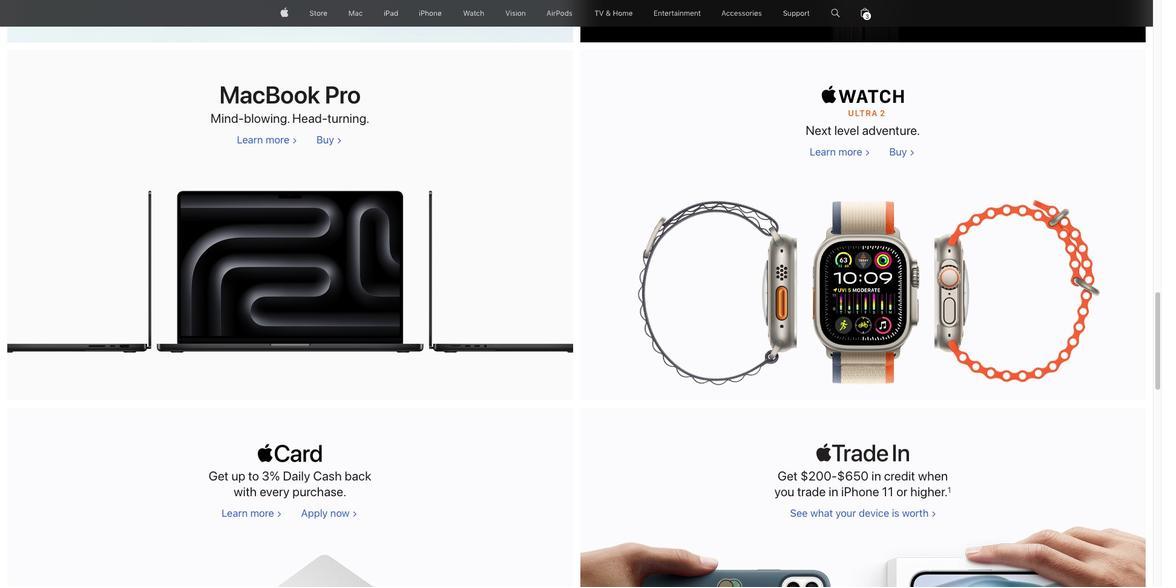 Task type: locate. For each thing, give the bounding box(es) containing it.
buy
[[317, 134, 334, 146], [890, 146, 907, 158]]

learn more link
[[237, 134, 297, 146], [810, 146, 870, 158], [222, 507, 282, 520]]

0 horizontal spatial buy
[[317, 134, 334, 146]]

learn more for right buy link
[[810, 146, 863, 158]]

1 horizontal spatial buy
[[890, 146, 907, 158]]

now
[[330, 507, 350, 520]]

more for right buy link's learn more link
[[839, 146, 863, 158]]

search apple.com image
[[831, 0, 840, 27]]

airpods image
[[547, 0, 573, 27]]

1
[[948, 485, 952, 495]]

more
[[266, 134, 290, 146], [839, 146, 863, 158], [250, 507, 274, 520]]

learn more
[[237, 134, 290, 146], [810, 146, 863, 158], [222, 507, 274, 520]]

learn
[[237, 134, 263, 146], [810, 146, 836, 158], [222, 507, 248, 520]]

see what your device is worth link
[[790, 507, 936, 520]]

1 link
[[948, 485, 952, 495]]

watch image
[[463, 0, 484, 27]]

learn more link for right buy link
[[810, 146, 870, 158]]

see what your device is worth
[[790, 507, 929, 520]]

see
[[790, 507, 808, 520]]

apply now link
[[301, 507, 357, 520]]

apply
[[301, 507, 328, 520]]

learn more link for the left buy link
[[237, 134, 297, 146]]

device
[[859, 507, 890, 520]]

store image
[[310, 0, 328, 27]]

apply now
[[301, 507, 350, 520]]

buy link
[[317, 134, 342, 146], [890, 146, 915, 158]]

your
[[836, 507, 856, 520]]

worth
[[902, 507, 929, 520]]

what
[[811, 507, 833, 520]]

vision image
[[505, 0, 526, 27]]



Task type: vqa. For each thing, say whether or not it's contained in the screenshot.
"free shipping"
no



Task type: describe. For each thing, give the bounding box(es) containing it.
learn more for apply now link
[[222, 507, 274, 520]]

iphone image
[[419, 0, 442, 27]]

buy for right buy link
[[890, 146, 907, 158]]

buy for the left buy link
[[317, 134, 334, 146]]

entertainment image
[[654, 0, 701, 27]]

learn for learn more link related to apply now link
[[222, 507, 248, 520]]

1 horizontal spatial buy link
[[890, 146, 915, 158]]

apple image
[[280, 0, 289, 27]]

0 horizontal spatial buy link
[[317, 134, 342, 146]]

learn more link for apply now link
[[222, 507, 282, 520]]

mac image
[[349, 0, 363, 27]]

shopping bag with item count : 3 image
[[861, 0, 870, 27]]

more for learn more link related to apply now link
[[250, 507, 274, 520]]

support image
[[784, 0, 810, 27]]

accessories image
[[722, 0, 763, 27]]

is
[[892, 507, 900, 520]]

learn for the left buy link's learn more link
[[237, 134, 263, 146]]

learn for right buy link's learn more link
[[810, 146, 836, 158]]

more for the left buy link's learn more link
[[266, 134, 290, 146]]

tv and home image
[[594, 0, 633, 27]]

ipad image
[[384, 0, 398, 27]]

learn more for the left buy link
[[237, 134, 290, 146]]



